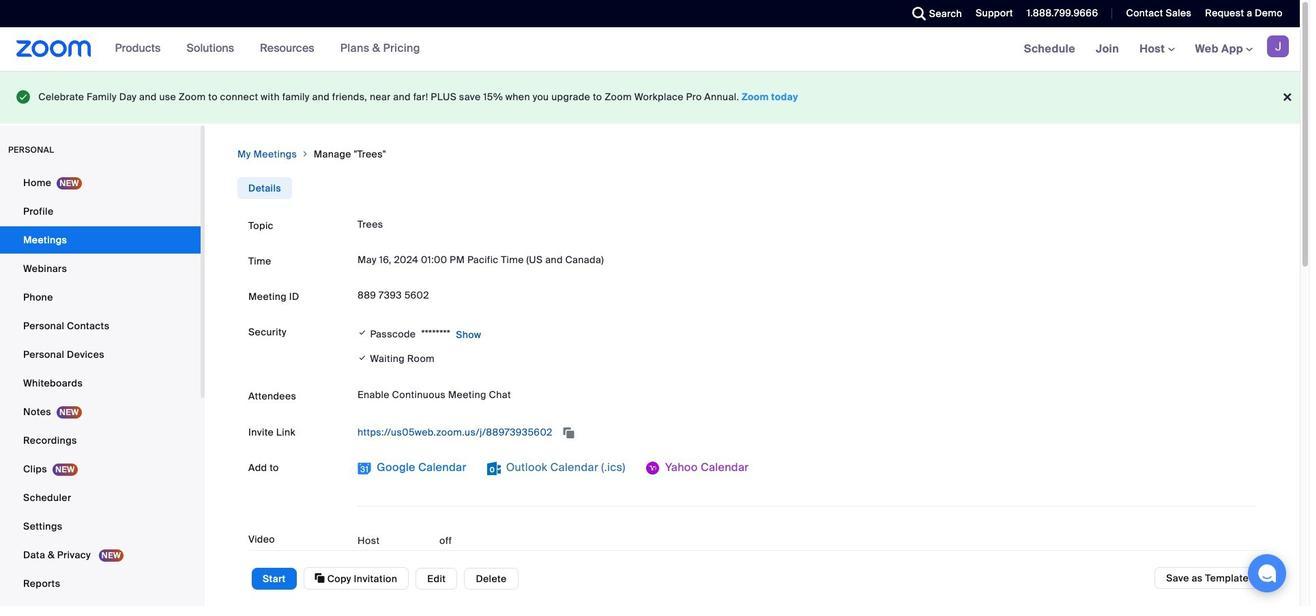 Task type: vqa. For each thing, say whether or not it's contained in the screenshot.
Profile Picture
yes



Task type: locate. For each thing, give the bounding box(es) containing it.
add to yahoo calendar image
[[646, 462, 660, 475]]

personal menu menu
[[0, 169, 201, 599]]

checked image
[[358, 326, 367, 340], [358, 351, 367, 366]]

tab
[[238, 177, 292, 199]]

banner
[[0, 27, 1300, 72]]

1 vertical spatial checked image
[[358, 351, 367, 366]]

copy image
[[315, 573, 325, 585]]

footer
[[0, 71, 1300, 123]]

0 vertical spatial checked image
[[358, 326, 367, 340]]

type image
[[16, 87, 30, 107]]



Task type: describe. For each thing, give the bounding box(es) containing it.
copy url image
[[562, 428, 576, 438]]

2 checked image from the top
[[358, 351, 367, 366]]

add to outlook calendar (.ics) image
[[487, 462, 501, 475]]

1 checked image from the top
[[358, 326, 367, 340]]

open chat image
[[1258, 564, 1277, 584]]

manage trees navigation
[[238, 147, 1267, 161]]

profile picture image
[[1267, 35, 1289, 57]]

meetings navigation
[[1014, 27, 1300, 72]]

right image
[[301, 147, 310, 161]]

zoom logo image
[[16, 40, 91, 57]]

product information navigation
[[91, 27, 431, 71]]

add to google calendar image
[[358, 462, 371, 475]]

manage my meeting tab control tab list
[[238, 177, 292, 199]]



